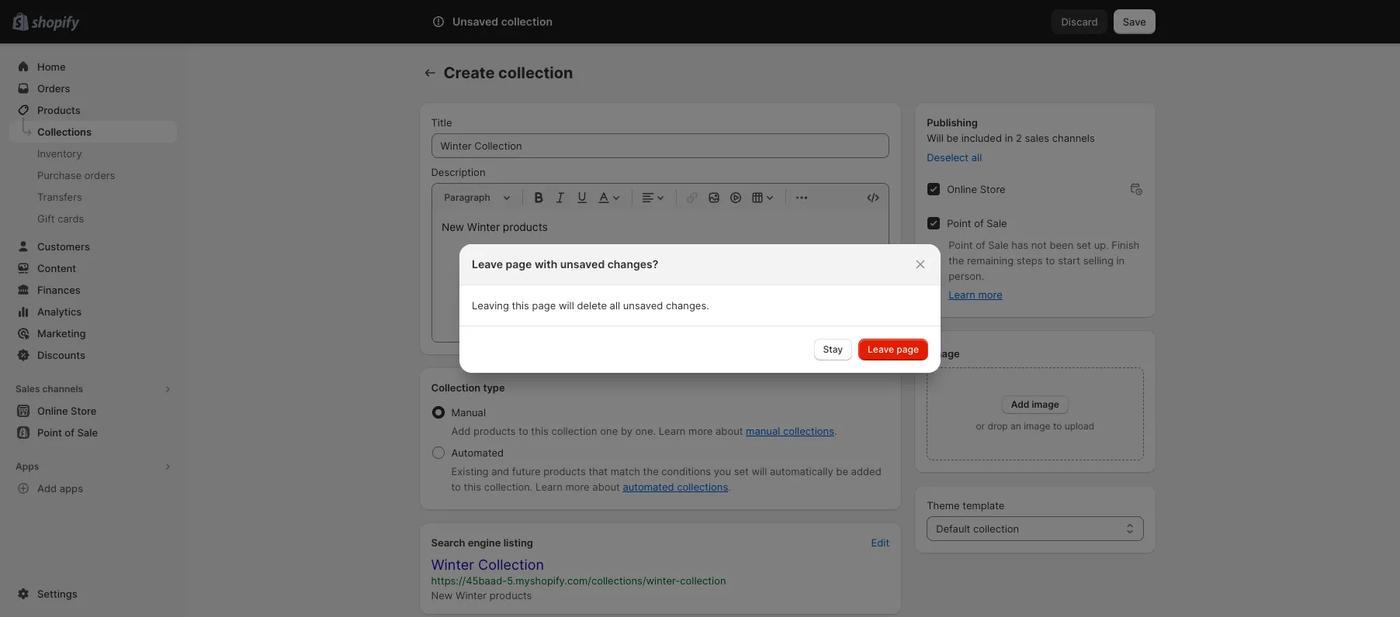 Task type: describe. For each thing, give the bounding box(es) containing it.
apps
[[60, 483, 83, 495]]

create collection
[[444, 64, 573, 82]]

search for search
[[495, 16, 528, 28]]

future
[[512, 466, 541, 478]]

1 vertical spatial page
[[532, 300, 556, 312]]

the inside 'existing and future products that match the conditions you set will automatically be added to this collection. learn more about'
[[643, 466, 659, 478]]

channels inside button
[[42, 383, 83, 395]]

point of sale has not been set up. finish the remaining steps to start selling in person. learn more
[[949, 239, 1140, 301]]

home link
[[9, 56, 177, 78]]

collection for default collection
[[973, 523, 1019, 536]]

leave for leave page with unsaved changes?
[[472, 258, 503, 271]]

engine
[[468, 537, 501, 550]]

you
[[714, 466, 731, 478]]

collection.
[[484, 481, 533, 494]]

start
[[1058, 255, 1081, 267]]

will inside 'existing and future products that match the conditions you set will automatically be added to this collection. learn more about'
[[752, 466, 767, 478]]

search button
[[469, 9, 920, 34]]

0 horizontal spatial unsaved
[[560, 258, 605, 271]]

type
[[483, 382, 505, 394]]

settings link
[[9, 584, 177, 606]]

deselect all button
[[918, 147, 992, 168]]

collection inside winter collection https://45baad-5.myshopify.com/collections/winter-collection new winter products
[[680, 575, 726, 588]]

collection for unsaved collection
[[501, 15, 553, 28]]

finish
[[1112, 239, 1140, 252]]

listing
[[504, 537, 533, 550]]

in inside point of sale has not been set up. finish the remaining steps to start selling in person. learn more
[[1117, 255, 1125, 267]]

discard button
[[1052, 9, 1108, 34]]

0 vertical spatial image
[[1032, 399, 1060, 411]]

existing
[[451, 466, 489, 478]]

apps button
[[9, 456, 177, 478]]

learn for the
[[949, 289, 976, 301]]

sale for point of sale
[[987, 217, 1007, 230]]

conditions
[[662, 466, 711, 478]]

1 vertical spatial unsaved
[[623, 300, 663, 312]]

selling
[[1084, 255, 1114, 267]]

1 vertical spatial .
[[728, 481, 731, 494]]

publishing will be included in 2 sales channels
[[927, 116, 1095, 144]]

manual collections link
[[746, 425, 834, 438]]

discounts link
[[9, 345, 177, 366]]

purchase orders link
[[9, 165, 177, 186]]

deselect all
[[927, 151, 982, 164]]

learn more link
[[949, 289, 1003, 301]]

collections link
[[9, 121, 177, 143]]

changes?
[[608, 258, 659, 271]]

1 vertical spatial image
[[1024, 421, 1051, 432]]

add products to this collection one by one. learn more about manual collections .
[[451, 425, 837, 438]]

of for point of sale
[[974, 217, 984, 230]]

save
[[1123, 16, 1147, 28]]

page for leave page with unsaved changes?
[[506, 258, 532, 271]]

will
[[927, 132, 944, 144]]

apps
[[16, 461, 39, 473]]

0 vertical spatial .
[[834, 425, 837, 438]]

automatically
[[770, 466, 833, 478]]

publishing
[[927, 116, 978, 129]]

automated
[[451, 447, 504, 460]]

create
[[444, 64, 495, 82]]

5.myshopify.com/collections/winter-
[[507, 575, 680, 588]]

automated
[[623, 481, 674, 494]]

sales channels
[[16, 383, 83, 395]]

an
[[1011, 421, 1021, 432]]

included
[[962, 132, 1002, 144]]

leave for leave page
[[868, 344, 894, 356]]

cards
[[58, 213, 84, 225]]

of for point of sale has not been set up. finish the remaining steps to start selling in person. learn more
[[976, 239, 986, 252]]

with
[[535, 258, 558, 271]]

products inside winter collection https://45baad-5.myshopify.com/collections/winter-collection new winter products
[[490, 590, 532, 602]]

upload
[[1065, 421, 1095, 432]]

discounts
[[37, 349, 85, 362]]

or drop an image to upload
[[976, 421, 1095, 432]]

unsaved collection
[[453, 15, 553, 28]]

collection type
[[431, 382, 505, 394]]

about inside 'existing and future products that match the conditions you set will automatically be added to this collection. learn more about'
[[593, 481, 620, 494]]

sale for point of sale has not been set up. finish the remaining steps to start selling in person. learn more
[[988, 239, 1009, 252]]

search engine listing
[[431, 537, 533, 550]]

to inside point of sale has not been set up. finish the remaining steps to start selling in person. learn more
[[1046, 255, 1055, 267]]

leave page
[[868, 344, 919, 356]]

deselect
[[927, 151, 969, 164]]

inventory link
[[9, 143, 177, 165]]

point of sale
[[947, 217, 1007, 230]]

to left upload
[[1053, 421, 1062, 432]]

collections
[[37, 126, 92, 138]]

add for add apps
[[37, 483, 57, 495]]

manual
[[451, 407, 486, 419]]

more for set
[[565, 481, 590, 494]]

products
[[37, 104, 81, 116]]

sales
[[1025, 132, 1050, 144]]

will inside leave page with unsaved changes? dialog
[[559, 300, 574, 312]]

leave page with unsaved changes? dialog
[[0, 245, 1400, 373]]

existing and future products that match the conditions you set will automatically be added to this collection. learn more about
[[451, 466, 882, 494]]

default
[[936, 523, 971, 536]]

manual
[[746, 425, 780, 438]]

or
[[976, 421, 985, 432]]

gift
[[37, 213, 55, 225]]

home
[[37, 61, 66, 73]]

transfers link
[[9, 186, 177, 208]]

transfers
[[37, 191, 82, 203]]

page for leave page
[[897, 344, 919, 356]]

1 horizontal spatial about
[[716, 425, 743, 438]]

up.
[[1094, 239, 1109, 252]]

this inside 'existing and future products that match the conditions you set will automatically be added to this collection. learn more about'
[[464, 481, 481, 494]]



Task type: locate. For each thing, give the bounding box(es) containing it.
2 horizontal spatial learn
[[949, 289, 976, 301]]

https://45baad-
[[431, 575, 507, 588]]

in left 2
[[1005, 132, 1013, 144]]

this right leaving
[[512, 300, 529, 312]]

more up 'conditions'
[[689, 425, 713, 438]]

online store
[[947, 183, 1006, 196]]

channels down the discounts at left bottom
[[42, 383, 83, 395]]

page inside button
[[897, 344, 919, 356]]

1 vertical spatial about
[[593, 481, 620, 494]]

search
[[495, 16, 528, 28], [431, 537, 465, 550]]

search up create collection
[[495, 16, 528, 28]]

match
[[611, 466, 640, 478]]

this down existing
[[464, 481, 481, 494]]

0 vertical spatial of
[[974, 217, 984, 230]]

will right you
[[752, 466, 767, 478]]

collection
[[431, 382, 481, 394], [478, 557, 544, 574]]

2 horizontal spatial more
[[979, 289, 1003, 301]]

image
[[1032, 399, 1060, 411], [1024, 421, 1051, 432]]

one.
[[635, 425, 656, 438]]

leave page with unsaved changes?
[[472, 258, 659, 271]]

0 vertical spatial unsaved
[[560, 258, 605, 271]]

. down you
[[728, 481, 731, 494]]

0 vertical spatial about
[[716, 425, 743, 438]]

changes.
[[666, 300, 709, 312]]

not
[[1031, 239, 1047, 252]]

1 vertical spatial will
[[752, 466, 767, 478]]

sale down store
[[987, 217, 1007, 230]]

1 horizontal spatial be
[[947, 132, 959, 144]]

added
[[851, 466, 882, 478]]

save button
[[1114, 9, 1156, 34]]

add apps button
[[9, 478, 177, 500]]

1 horizontal spatial set
[[1077, 239, 1091, 252]]

will
[[559, 300, 574, 312], [752, 466, 767, 478]]

of down online store
[[974, 217, 984, 230]]

1 vertical spatial products
[[544, 466, 586, 478]]

0 vertical spatial will
[[559, 300, 574, 312]]

2 vertical spatial page
[[897, 344, 919, 356]]

this
[[512, 300, 529, 312], [531, 425, 549, 438], [464, 481, 481, 494]]

add inside button
[[37, 483, 57, 495]]

more for the
[[979, 289, 1003, 301]]

2
[[1016, 132, 1022, 144]]

products down https://45baad-
[[490, 590, 532, 602]]

1 horizontal spatial the
[[949, 255, 964, 267]]

1 vertical spatial of
[[976, 239, 986, 252]]

purchase orders
[[37, 169, 115, 182]]

add apps
[[37, 483, 83, 495]]

0 vertical spatial collections
[[783, 425, 834, 438]]

products
[[474, 425, 516, 438], [544, 466, 586, 478], [490, 590, 532, 602]]

gift cards
[[37, 213, 84, 225]]

page left 'with'
[[506, 258, 532, 271]]

description
[[431, 166, 486, 179]]

collection for create collection
[[498, 64, 573, 82]]

about left manual
[[716, 425, 743, 438]]

0 vertical spatial leave
[[472, 258, 503, 271]]

0 horizontal spatial add
[[37, 483, 57, 495]]

in down finish
[[1117, 255, 1125, 267]]

to inside 'existing and future products that match the conditions you set will automatically be added to this collection. learn more about'
[[451, 481, 461, 494]]

0 horizontal spatial .
[[728, 481, 731, 494]]

edit button
[[862, 533, 899, 554]]

by
[[621, 425, 633, 438]]

inventory
[[37, 147, 82, 160]]

of up the remaining
[[976, 239, 986, 252]]

unsaved
[[560, 258, 605, 271], [623, 300, 663, 312]]

automated collections .
[[623, 481, 731, 494]]

more inside 'existing and future products that match the conditions you set will automatically be added to this collection. learn more about'
[[565, 481, 590, 494]]

the up person.
[[949, 255, 964, 267]]

point down online
[[947, 217, 972, 230]]

1 horizontal spatial collections
[[783, 425, 834, 438]]

be down the publishing
[[947, 132, 959, 144]]

1 horizontal spatial add
[[451, 425, 471, 438]]

1 vertical spatial leave
[[868, 344, 894, 356]]

1 vertical spatial winter
[[456, 590, 487, 602]]

leave right stay
[[868, 344, 894, 356]]

0 horizontal spatial will
[[559, 300, 574, 312]]

learn right the one.
[[659, 425, 686, 438]]

0 horizontal spatial learn
[[536, 481, 563, 494]]

shopify image
[[31, 16, 79, 32]]

point for point of sale has not been set up. finish the remaining steps to start selling in person. learn more
[[949, 239, 973, 252]]

products inside 'existing and future products that match the conditions you set will automatically be added to this collection. learn more about'
[[544, 466, 586, 478]]

set left up.
[[1077, 239, 1091, 252]]

1 horizontal spatial this
[[512, 300, 529, 312]]

search inside button
[[495, 16, 528, 28]]

1 vertical spatial collection
[[478, 557, 544, 574]]

search for search engine listing
[[431, 537, 465, 550]]

0 horizontal spatial this
[[464, 481, 481, 494]]

0 vertical spatial point
[[947, 217, 972, 230]]

1 horizontal spatial in
[[1117, 255, 1125, 267]]

about down that
[[593, 481, 620, 494]]

0 vertical spatial more
[[979, 289, 1003, 301]]

leaving
[[472, 300, 509, 312]]

to left start
[[1046, 255, 1055, 267]]

0 vertical spatial the
[[949, 255, 964, 267]]

1 horizontal spatial channels
[[1052, 132, 1095, 144]]

sales channels button
[[9, 379, 177, 401]]

delete
[[577, 300, 607, 312]]

one
[[600, 425, 618, 438]]

1 vertical spatial the
[[643, 466, 659, 478]]

in inside publishing will be included in 2 sales channels
[[1005, 132, 1013, 144]]

1 horizontal spatial will
[[752, 466, 767, 478]]

sale
[[987, 217, 1007, 230], [988, 239, 1009, 252]]

the
[[949, 255, 964, 267], [643, 466, 659, 478]]

0 vertical spatial winter
[[431, 557, 474, 574]]

1 vertical spatial set
[[734, 466, 749, 478]]

0 vertical spatial collection
[[431, 382, 481, 394]]

winter
[[431, 557, 474, 574], [456, 590, 487, 602]]

unsaved
[[453, 15, 499, 28]]

gift cards link
[[9, 208, 177, 230]]

title
[[431, 116, 452, 129]]

2 horizontal spatial this
[[531, 425, 549, 438]]

channels
[[1052, 132, 1095, 144], [42, 383, 83, 395]]

all inside leave page with unsaved changes? dialog
[[610, 300, 620, 312]]

0 horizontal spatial all
[[610, 300, 620, 312]]

add left apps
[[37, 483, 57, 495]]

channels right sales at the right top of the page
[[1052, 132, 1095, 144]]

store
[[980, 183, 1006, 196]]

add down manual
[[451, 425, 471, 438]]

collections up automatically on the bottom of the page
[[783, 425, 834, 438]]

will left delete
[[559, 300, 574, 312]]

1 vertical spatial all
[[610, 300, 620, 312]]

2 vertical spatial add
[[37, 483, 57, 495]]

add for add products to this collection one by one. learn more about manual collections .
[[451, 425, 471, 438]]

the up the 'automated'
[[643, 466, 659, 478]]

learn inside point of sale has not been set up. finish the remaining steps to start selling in person. learn more
[[949, 289, 976, 301]]

1 vertical spatial more
[[689, 425, 713, 438]]

set right you
[[734, 466, 749, 478]]

more down that
[[565, 481, 590, 494]]

1 vertical spatial search
[[431, 537, 465, 550]]

steps
[[1017, 255, 1043, 267]]

that
[[589, 466, 608, 478]]

purchase
[[37, 169, 82, 182]]

0 vertical spatial channels
[[1052, 132, 1095, 144]]

winter down https://45baad-
[[456, 590, 487, 602]]

the inside point of sale has not been set up. finish the remaining steps to start selling in person. learn more
[[949, 255, 964, 267]]

products left that
[[544, 466, 586, 478]]

0 horizontal spatial in
[[1005, 132, 1013, 144]]

point
[[947, 217, 972, 230], [949, 239, 973, 252]]

more inside point of sale has not been set up. finish the remaining steps to start selling in person. learn more
[[979, 289, 1003, 301]]

2 vertical spatial this
[[464, 481, 481, 494]]

all down "included"
[[972, 151, 982, 164]]

of inside point of sale has not been set up. finish the remaining steps to start selling in person. learn more
[[976, 239, 986, 252]]

collection inside winter collection https://45baad-5.myshopify.com/collections/winter-collection new winter products
[[478, 557, 544, 574]]

learn
[[949, 289, 976, 301], [659, 425, 686, 438], [536, 481, 563, 494]]

set
[[1077, 239, 1091, 252], [734, 466, 749, 478]]

0 vertical spatial be
[[947, 132, 959, 144]]

1 vertical spatial add
[[451, 425, 471, 438]]

theme template
[[927, 500, 1005, 512]]

1 horizontal spatial leave
[[868, 344, 894, 356]]

products link
[[9, 99, 177, 121]]

be left added
[[836, 466, 848, 478]]

more
[[979, 289, 1003, 301], [689, 425, 713, 438], [565, 481, 590, 494]]

2 horizontal spatial add
[[1011, 399, 1030, 411]]

sales
[[16, 383, 40, 395]]

to up 'future'
[[519, 425, 528, 438]]

be inside publishing will be included in 2 sales channels
[[947, 132, 959, 144]]

this up 'future'
[[531, 425, 549, 438]]

learn down 'future'
[[536, 481, 563, 494]]

0 vertical spatial search
[[495, 16, 528, 28]]

all right delete
[[610, 300, 620, 312]]

point for point of sale
[[947, 217, 972, 230]]

0 horizontal spatial search
[[431, 537, 465, 550]]

learn down person.
[[949, 289, 976, 301]]

page
[[506, 258, 532, 271], [532, 300, 556, 312], [897, 344, 919, 356]]

1 vertical spatial point
[[949, 239, 973, 252]]

0 vertical spatial learn
[[949, 289, 976, 301]]

0 vertical spatial set
[[1077, 239, 1091, 252]]

more down person.
[[979, 289, 1003, 301]]

point inside point of sale has not been set up. finish the remaining steps to start selling in person. learn more
[[949, 239, 973, 252]]

1 horizontal spatial search
[[495, 16, 528, 28]]

winter up https://45baad-
[[431, 557, 474, 574]]

automated collections link
[[623, 481, 728, 494]]

image right an
[[1024, 421, 1051, 432]]

add image
[[1011, 399, 1060, 411]]

leave page button
[[859, 339, 928, 361]]

0 horizontal spatial the
[[643, 466, 659, 478]]

collection down listing
[[478, 557, 544, 574]]

1 horizontal spatial learn
[[659, 425, 686, 438]]

leave inside button
[[868, 344, 894, 356]]

2 vertical spatial more
[[565, 481, 590, 494]]

learn inside 'existing and future products that match the conditions you set will automatically be added to this collection. learn more about'
[[536, 481, 563, 494]]

1 horizontal spatial .
[[834, 425, 837, 438]]

drop
[[988, 421, 1008, 432]]

sale inside point of sale has not been set up. finish the remaining steps to start selling in person. learn more
[[988, 239, 1009, 252]]

of
[[974, 217, 984, 230], [976, 239, 986, 252]]

add for add image
[[1011, 399, 1030, 411]]

about
[[716, 425, 743, 438], [593, 481, 620, 494]]

be inside 'existing and future products that match the conditions you set will automatically be added to this collection. learn more about'
[[836, 466, 848, 478]]

0 horizontal spatial be
[[836, 466, 848, 478]]

sale up the remaining
[[988, 239, 1009, 252]]

2 vertical spatial learn
[[536, 481, 563, 494]]

image up or drop an image to upload
[[1032, 399, 1060, 411]]

discard
[[1062, 16, 1098, 28]]

collection up manual
[[431, 382, 481, 394]]

unsaved down changes? at the left top of page
[[623, 300, 663, 312]]

channels inside publishing will be included in 2 sales channels
[[1052, 132, 1095, 144]]

leave up leaving
[[472, 258, 503, 271]]

1 vertical spatial in
[[1117, 255, 1125, 267]]

add
[[1011, 399, 1030, 411], [451, 425, 471, 438], [37, 483, 57, 495]]

all inside button
[[972, 151, 982, 164]]

1 vertical spatial sale
[[988, 239, 1009, 252]]

1 vertical spatial this
[[531, 425, 549, 438]]

add up an
[[1011, 399, 1030, 411]]

0 horizontal spatial channels
[[42, 383, 83, 395]]

to down existing
[[451, 481, 461, 494]]

learn for set
[[536, 481, 563, 494]]

1 vertical spatial learn
[[659, 425, 686, 438]]

0 vertical spatial in
[[1005, 132, 1013, 144]]

template
[[963, 500, 1005, 512]]

0 horizontal spatial set
[[734, 466, 749, 478]]

search left "engine"
[[431, 537, 465, 550]]

and
[[492, 466, 509, 478]]

1 horizontal spatial unsaved
[[623, 300, 663, 312]]

0 vertical spatial products
[[474, 425, 516, 438]]

1 vertical spatial channels
[[42, 383, 83, 395]]

theme
[[927, 500, 960, 512]]

0 vertical spatial add
[[1011, 399, 1030, 411]]

1 vertical spatial be
[[836, 466, 848, 478]]

point down point of sale at the right of the page
[[949, 239, 973, 252]]

1 horizontal spatial more
[[689, 425, 713, 438]]

1 vertical spatial collections
[[677, 481, 728, 494]]

0 vertical spatial this
[[512, 300, 529, 312]]

leaving this page will delete all unsaved changes.
[[472, 300, 709, 312]]

new
[[431, 590, 453, 602]]

set inside point of sale has not been set up. finish the remaining steps to start selling in person. learn more
[[1077, 239, 1091, 252]]

image
[[930, 348, 960, 360]]

0 horizontal spatial leave
[[472, 258, 503, 271]]

winter collection https://45baad-5.myshopify.com/collections/winter-collection new winter products
[[431, 557, 726, 602]]

0 vertical spatial all
[[972, 151, 982, 164]]

products up automated
[[474, 425, 516, 438]]

this inside leave page with unsaved changes? dialog
[[512, 300, 529, 312]]

0 vertical spatial page
[[506, 258, 532, 271]]

0 horizontal spatial collections
[[677, 481, 728, 494]]

1 horizontal spatial all
[[972, 151, 982, 164]]

been
[[1050, 239, 1074, 252]]

unsaved right 'with'
[[560, 258, 605, 271]]

0 horizontal spatial about
[[593, 481, 620, 494]]

set inside 'existing and future products that match the conditions you set will automatically be added to this collection. learn more about'
[[734, 466, 749, 478]]

collections down 'conditions'
[[677, 481, 728, 494]]

stay
[[823, 344, 843, 356]]

0 horizontal spatial more
[[565, 481, 590, 494]]

page down 'with'
[[532, 300, 556, 312]]

page left image
[[897, 344, 919, 356]]

has
[[1012, 239, 1029, 252]]

0 vertical spatial sale
[[987, 217, 1007, 230]]

. right manual
[[834, 425, 837, 438]]

2 vertical spatial products
[[490, 590, 532, 602]]



Task type: vqa. For each thing, say whether or not it's contained in the screenshot.
Collection type
yes



